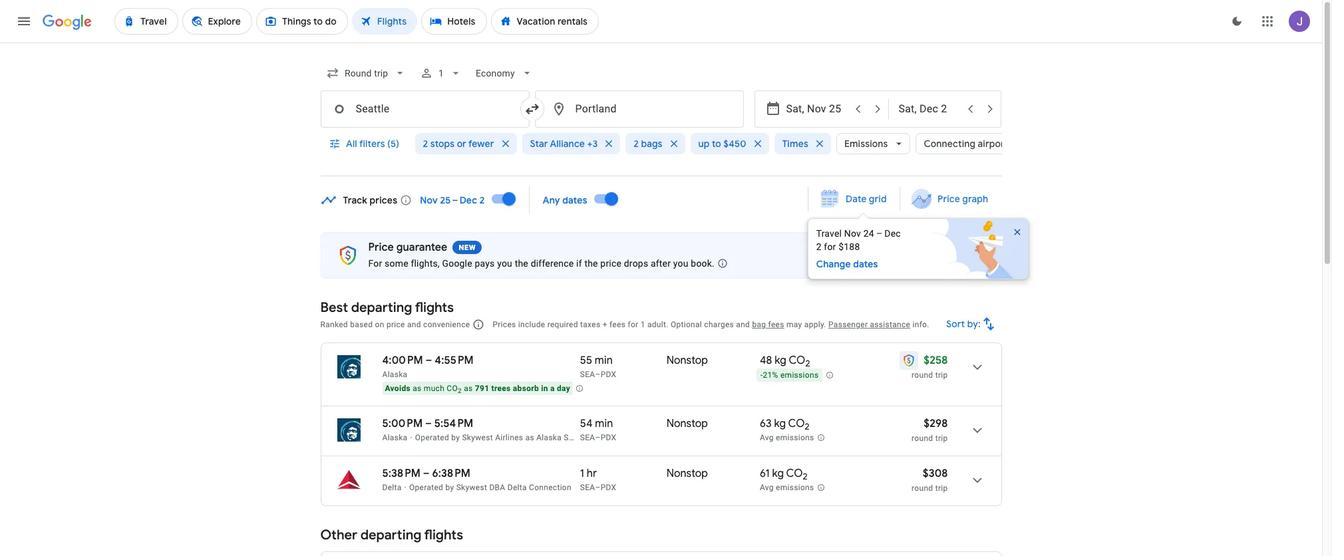 Task type: locate. For each thing, give the bounding box(es) containing it.
0 horizontal spatial the
[[515, 258, 528, 269]]

0 vertical spatial avg emissions
[[760, 433, 814, 443]]

nov inside nov 24 – dec 2
[[844, 228, 861, 239]]

1 horizontal spatial 1
[[580, 467, 584, 480]]

by
[[451, 433, 460, 443], [445, 483, 454, 492]]

and down best departing flights
[[407, 320, 421, 329]]

by down "arrival time: 6:38 pm." text box
[[445, 483, 454, 492]]

2 sea from the top
[[580, 433, 595, 443]]

2 horizontal spatial 1
[[641, 320, 645, 329]]

prices include required taxes + fees for 1 adult. optional charges and bag fees may apply. passenger assistance
[[493, 320, 910, 329]]

may
[[787, 320, 802, 329]]

for
[[824, 242, 836, 252], [628, 320, 638, 329]]

1 fees from the left
[[610, 320, 626, 329]]

min inside 55 min sea – pdx
[[595, 354, 613, 367]]

$188
[[839, 242, 860, 252]]

main content containing best departing flights
[[320, 183, 1042, 556]]

delta down 5:38 pm text box
[[382, 483, 402, 492]]

– left 5:54 pm
[[425, 417, 432, 431]]

sort
[[946, 318, 965, 330]]

0 vertical spatial for
[[824, 242, 836, 252]]

avoids
[[385, 384, 411, 393]]

all filters (5) button
[[320, 128, 410, 160]]

co
[[789, 354, 805, 367], [447, 384, 458, 393], [788, 417, 805, 431], [786, 467, 803, 480]]

3 nonstop from the top
[[667, 467, 708, 480]]

55
[[580, 354, 592, 367]]

 image
[[404, 483, 407, 492]]

other departing flights
[[320, 527, 463, 544]]

Arrival time: 6:38 PM. text field
[[432, 467, 470, 480]]

2 vertical spatial nonstop flight. element
[[667, 467, 708, 482]]

2 inside 61 kg co 2
[[803, 471, 808, 483]]

1 vertical spatial operated
[[409, 483, 443, 492]]

main content
[[320, 183, 1042, 556]]

flights
[[415, 299, 454, 316], [424, 527, 463, 544]]

avg emissions down 61 kg co 2
[[760, 483, 814, 493]]

1 horizontal spatial and
[[736, 320, 750, 329]]

1 and from the left
[[407, 320, 421, 329]]

price left graph
[[938, 193, 960, 205]]

nov 25 – dec 2
[[420, 194, 485, 206]]

nonstop flight. element for 61
[[667, 467, 708, 482]]

pdx inside 54 min sea – pdx
[[601, 433, 616, 443]]

min right 54
[[595, 417, 613, 431]]

operated down 5:00 pm – 5:54 pm on the left bottom of page
[[415, 433, 449, 443]]

2 vertical spatial kg
[[772, 467, 784, 480]]

1 vertical spatial trip
[[935, 434, 948, 443]]

0 vertical spatial sea
[[580, 370, 595, 379]]

0 vertical spatial flights
[[415, 299, 454, 316]]

1 horizontal spatial for
[[824, 242, 836, 252]]

change appearance image
[[1221, 5, 1253, 37]]

avg
[[760, 433, 774, 443], [760, 483, 774, 493]]

pdx inside 55 min sea – pdx
[[601, 370, 616, 379]]

trip for $298
[[935, 434, 948, 443]]

co up -21% emissions
[[789, 354, 805, 367]]

for left adult.
[[628, 320, 638, 329]]

nonstop
[[667, 354, 708, 367], [667, 417, 708, 431], [667, 467, 708, 480]]

skywest for dba
[[456, 483, 487, 492]]

-
[[761, 371, 763, 380]]

(5)
[[387, 138, 399, 150]]

any dates
[[543, 194, 587, 206]]

1 horizontal spatial price
[[938, 193, 960, 205]]

pdx down total duration 1 hr. element
[[601, 483, 616, 492]]

2 avg from the top
[[760, 483, 774, 493]]

loading results progress bar
[[0, 43, 1322, 45]]

nonstop flight. element
[[667, 354, 708, 369], [667, 417, 708, 433], [667, 467, 708, 482]]

0 vertical spatial nov
[[420, 194, 438, 206]]

kg right the 63
[[774, 417, 786, 431]]

Departure text field
[[786, 91, 847, 127]]

sea
[[580, 370, 595, 379], [580, 433, 595, 443], [580, 483, 595, 492]]

None field
[[320, 61, 412, 85], [470, 61, 539, 85], [320, 61, 412, 85], [470, 61, 539, 85]]

– left the 4:55 pm text field
[[426, 354, 432, 367]]

2 up -21% emissions
[[805, 358, 810, 369]]

the
[[515, 258, 528, 269], [585, 258, 598, 269]]

emissions down 48 kg co 2
[[781, 371, 819, 380]]

1 vertical spatial price
[[368, 241, 394, 254]]

for down travel
[[824, 242, 836, 252]]

61 kg co 2
[[760, 467, 808, 483]]

0 horizontal spatial 1
[[438, 68, 444, 79]]

kg inside the 63 kg co 2
[[774, 417, 786, 431]]

1 nonstop from the top
[[667, 354, 708, 367]]

– inside 1 hr sea – pdx
[[595, 483, 601, 492]]

learn more about price guarantee image
[[706, 248, 738, 280]]

pdx
[[601, 370, 616, 379], [601, 433, 616, 443], [601, 483, 616, 492]]

departing for best
[[351, 299, 412, 316]]

trip down 258 us dollars 'text box'
[[935, 371, 948, 380]]

to
[[712, 138, 721, 150]]

round inside $298 round trip
[[912, 434, 933, 443]]

dates right 'any'
[[562, 194, 587, 206]]

and left bag
[[736, 320, 750, 329]]

0 vertical spatial 1
[[438, 68, 444, 79]]

5:54 pm
[[434, 417, 473, 431]]

co inside 61 kg co 2
[[786, 467, 803, 480]]

2 pdx from the top
[[601, 433, 616, 443]]

assistance
[[870, 320, 910, 329]]

–
[[426, 354, 432, 367], [595, 370, 601, 379], [425, 417, 432, 431], [595, 433, 601, 443], [423, 467, 430, 480], [595, 483, 601, 492]]

round down $258
[[912, 371, 933, 380]]

pdx inside 1 hr sea – pdx
[[601, 483, 616, 492]]

by down 5:54 pm
[[451, 433, 460, 443]]

none search field containing all filters (5)
[[320, 57, 1036, 176]]

avoids as much co 2 as 791 trees absorb in a day
[[385, 384, 570, 395]]

skywest down 5:54 pm
[[462, 433, 493, 443]]

trip down 298 us dollars text field
[[935, 434, 948, 443]]

0 vertical spatial kg
[[775, 354, 786, 367]]

alaska inside 4:00 pm – 4:55 pm alaska
[[382, 370, 407, 379]]

0 horizontal spatial fees
[[610, 320, 626, 329]]

1 vertical spatial 1
[[641, 320, 645, 329]]

emissions down the 63 kg co 2
[[776, 433, 814, 443]]

1 inside 1 hr sea – pdx
[[580, 467, 584, 480]]

1 vertical spatial kg
[[774, 417, 786, 431]]

0 vertical spatial min
[[595, 354, 613, 367]]

the right the if
[[585, 258, 598, 269]]

2 nonstop from the top
[[667, 417, 708, 431]]

– down "total duration 54 min." element
[[595, 433, 601, 443]]

price right on
[[387, 320, 405, 329]]

emissions down 61 kg co 2
[[776, 483, 814, 493]]

star
[[530, 138, 548, 150]]

2 vertical spatial nonstop
[[667, 467, 708, 480]]

date grid button
[[811, 187, 897, 211]]

round inside $308 round trip
[[912, 484, 933, 493]]

25 – dec
[[440, 194, 477, 206]]

2 round from the top
[[912, 434, 933, 443]]

avg for 63
[[760, 433, 774, 443]]

hr
[[587, 467, 597, 480]]

price up for
[[368, 241, 394, 254]]

flights for best departing flights
[[415, 299, 454, 316]]

0 horizontal spatial price
[[368, 241, 394, 254]]

0 vertical spatial nonstop
[[667, 354, 708, 367]]

by for airlines
[[451, 433, 460, 443]]

1 trip from the top
[[935, 371, 948, 380]]

pdx for 1 hr
[[601, 483, 616, 492]]

as left the much in the left bottom of the page
[[413, 384, 422, 393]]

as
[[413, 384, 422, 393], [464, 384, 473, 393], [525, 433, 534, 443]]

kg inside 61 kg co 2
[[772, 467, 784, 480]]

as left 791
[[464, 384, 473, 393]]

0 vertical spatial price
[[938, 193, 960, 205]]

swap origin and destination. image
[[524, 101, 540, 117]]

times button
[[774, 128, 831, 160]]

0 vertical spatial round
[[912, 371, 933, 380]]

co for 1 hr
[[786, 467, 803, 480]]

1 inside popup button
[[438, 68, 444, 79]]

drops
[[624, 258, 648, 269]]

co right the much in the left bottom of the page
[[447, 384, 458, 393]]

kg inside 48 kg co 2
[[775, 354, 786, 367]]

0 vertical spatial departing
[[351, 299, 412, 316]]

trip inside $308 round trip
[[935, 484, 948, 493]]

fees right bag
[[768, 320, 784, 329]]

leaves seattle-tacoma international airport at 4:00 pm on saturday, november 25 and arrives at portland international airport at 4:55 pm on saturday, november 25. element
[[382, 354, 474, 367]]

the left difference
[[515, 258, 528, 269]]

on
[[375, 320, 384, 329]]

dates
[[562, 194, 587, 206], [853, 258, 878, 270]]

2 vertical spatial 1
[[580, 467, 584, 480]]

$308
[[923, 467, 948, 480]]

1 vertical spatial emissions
[[776, 433, 814, 443]]

departing right other
[[360, 527, 421, 544]]

1 vertical spatial departing
[[360, 527, 421, 544]]

you right "pays"
[[497, 258, 512, 269]]

sea inside 55 min sea – pdx
[[580, 370, 595, 379]]

departing for other
[[360, 527, 421, 544]]

co right 61
[[786, 467, 803, 480]]

1 nonstop flight. element from the top
[[667, 354, 708, 369]]

None text field
[[320, 90, 529, 128], [535, 90, 744, 128], [320, 90, 529, 128], [535, 90, 744, 128]]

as right the 'airlines'
[[525, 433, 534, 443]]

bags
[[641, 138, 662, 150]]

1 horizontal spatial nov
[[844, 228, 861, 239]]

based
[[350, 320, 373, 329]]

skywest
[[462, 433, 493, 443], [456, 483, 487, 492]]

0 vertical spatial skywest
[[462, 433, 493, 443]]

avg down 61
[[760, 483, 774, 493]]

pdx for 55 min
[[601, 370, 616, 379]]

nov
[[420, 194, 438, 206], [844, 228, 861, 239]]

0 horizontal spatial dates
[[562, 194, 587, 206]]

0 vertical spatial operated
[[415, 433, 449, 443]]

times
[[782, 138, 808, 150]]

3 pdx from the top
[[601, 483, 616, 492]]

min right the 55
[[595, 354, 613, 367]]

1 vertical spatial avg emissions
[[760, 483, 814, 493]]

1 pdx from the top
[[601, 370, 616, 379]]

passenger
[[828, 320, 868, 329]]

1 delta from the left
[[382, 483, 402, 492]]

airports
[[978, 138, 1013, 150]]

avg down the 63
[[760, 433, 774, 443]]

2 inside 48 kg co 2
[[805, 358, 810, 369]]

airlines
[[495, 433, 523, 443]]

for inside for $188 change dates
[[824, 242, 836, 252]]

1 vertical spatial min
[[595, 417, 613, 431]]

nov right 'learn more about tracked prices' icon
[[420, 194, 438, 206]]

1 avg from the top
[[760, 433, 774, 443]]

1 vertical spatial skywest
[[456, 483, 487, 492]]

sea down the 55
[[580, 370, 595, 379]]

emissions
[[844, 138, 888, 150]]

flights for other departing flights
[[424, 527, 463, 544]]

3 trip from the top
[[935, 484, 948, 493]]

1 vertical spatial flights
[[424, 527, 463, 544]]

0 vertical spatial trip
[[935, 371, 948, 380]]

2 vertical spatial pdx
[[601, 483, 616, 492]]

Departure time: 4:00 PM. text field
[[382, 354, 423, 367]]

2 trip from the top
[[935, 434, 948, 443]]

1 vertical spatial nov
[[844, 228, 861, 239]]

0 vertical spatial avg
[[760, 433, 774, 443]]

1 horizontal spatial dates
[[853, 258, 878, 270]]

63
[[760, 417, 772, 431]]

apply.
[[804, 320, 826, 329]]

$298 round trip
[[912, 417, 948, 443]]

1 vertical spatial by
[[445, 483, 454, 492]]

taxes
[[580, 320, 600, 329]]

0 horizontal spatial delta
[[382, 483, 402, 492]]

co inside the 63 kg co 2
[[788, 417, 805, 431]]

pdx down "total duration 54 min." element
[[601, 433, 616, 443]]

main menu image
[[16, 13, 32, 29]]

2 the from the left
[[585, 258, 598, 269]]

some
[[385, 258, 408, 269]]

difference
[[531, 258, 574, 269]]

ranked
[[320, 320, 348, 329]]

price for price guarantee
[[368, 241, 394, 254]]

0 horizontal spatial and
[[407, 320, 421, 329]]

Return text field
[[899, 91, 960, 127]]

co for 54 min
[[788, 417, 805, 431]]

nov 24 – dec 2
[[816, 228, 901, 252]]

1 horizontal spatial fees
[[768, 320, 784, 329]]

1 horizontal spatial you
[[673, 258, 689, 269]]

1 vertical spatial nonstop flight. element
[[667, 417, 708, 433]]

leaves seattle-tacoma international airport at 5:00 pm on saturday, november 25 and arrives at portland international airport at 5:54 pm on saturday, november 25. element
[[382, 417, 473, 431]]

2 nonstop flight. element from the top
[[667, 417, 708, 433]]

alaska up avoids
[[382, 370, 407, 379]]

2 vertical spatial round
[[912, 484, 933, 493]]

2 vertical spatial sea
[[580, 483, 595, 492]]

Arrival time: 4:55 PM. text field
[[435, 354, 474, 367]]

2 avg emissions from the top
[[760, 483, 814, 493]]

price left drops on the left of page
[[600, 258, 622, 269]]

total duration 54 min. element
[[580, 417, 667, 433]]

nonstop flight. element for 63
[[667, 417, 708, 433]]

0 horizontal spatial for
[[628, 320, 638, 329]]

2 left 791
[[458, 388, 462, 395]]

sea inside 1 hr sea – pdx
[[580, 483, 595, 492]]

sea inside 54 min sea – pdx
[[580, 433, 595, 443]]

trip down $308 text field
[[935, 484, 948, 493]]

guarantee
[[396, 241, 447, 254]]

you right after
[[673, 258, 689, 269]]

1 vertical spatial avg
[[760, 483, 774, 493]]

2 right the 63
[[805, 421, 810, 433]]

flight details. leaves seattle-tacoma international airport at 4:00 pm on saturday, november 25 and arrives at portland international airport at 4:55 pm on saturday, november 25. image
[[961, 351, 993, 383]]

co inside avoids as much co 2 as 791 trees absorb in a day
[[447, 384, 458, 393]]

sea for 54
[[580, 433, 595, 443]]

in
[[541, 384, 548, 393]]

sea for 1
[[580, 483, 595, 492]]

min inside 54 min sea – pdx
[[595, 417, 613, 431]]

absorb
[[513, 384, 539, 393]]

operated
[[415, 433, 449, 443], [409, 483, 443, 492]]

sea down 54
[[580, 433, 595, 443]]

round down $308
[[912, 484, 933, 493]]

sea down hr
[[580, 483, 595, 492]]

book.
[[691, 258, 715, 269]]

avg emissions for 61
[[760, 483, 814, 493]]

day
[[557, 384, 570, 393]]

0 horizontal spatial you
[[497, 258, 512, 269]]

– down total duration 55 min. 'element'
[[595, 370, 601, 379]]

avoids as much co2 as 791 trees absorb in a day. learn more about this calculation. image
[[576, 385, 584, 393]]

fees right the +
[[610, 320, 626, 329]]

1 avg emissions from the top
[[760, 433, 814, 443]]

– down hr
[[595, 483, 601, 492]]

nov up $188
[[844, 228, 861, 239]]

skywest
[[564, 433, 596, 443]]

min
[[595, 354, 613, 367], [595, 417, 613, 431]]

trip
[[935, 371, 948, 380], [935, 434, 948, 443], [935, 484, 948, 493]]

1 horizontal spatial as
[[464, 384, 473, 393]]

nonstop for 61
[[667, 467, 708, 480]]

co right the 63
[[788, 417, 805, 431]]

pdx down total duration 55 min. 'element'
[[601, 370, 616, 379]]

3 nonstop flight. element from the top
[[667, 467, 708, 482]]

google
[[442, 258, 472, 269]]

1 vertical spatial sea
[[580, 433, 595, 443]]

0 vertical spatial price
[[600, 258, 622, 269]]

1 horizontal spatial the
[[585, 258, 598, 269]]

flight details. leaves seattle-tacoma international airport at 5:38 pm on saturday, november 25 and arrives at portland international airport at 6:38 pm on saturday, november 25. image
[[961, 464, 993, 496]]

1 vertical spatial dates
[[853, 258, 878, 270]]

3 round from the top
[[912, 484, 933, 493]]

1 vertical spatial pdx
[[601, 433, 616, 443]]

None search field
[[320, 57, 1036, 176]]

delta right dba
[[508, 483, 527, 492]]

round down $298
[[912, 434, 933, 443]]

dates down $188
[[853, 258, 878, 270]]

you
[[497, 258, 512, 269], [673, 258, 689, 269]]

1 vertical spatial round
[[912, 434, 933, 443]]

co for 55 min
[[789, 354, 805, 367]]

operated down 5:38 pm – 6:38 pm
[[409, 483, 443, 492]]

2 fees from the left
[[768, 320, 784, 329]]

2 inside the 63 kg co 2
[[805, 421, 810, 433]]

1 horizontal spatial delta
[[508, 483, 527, 492]]

price inside button
[[938, 193, 960, 205]]

308 US dollars text field
[[923, 467, 948, 480]]

trip inside $298 round trip
[[935, 434, 948, 443]]

2 horizontal spatial as
[[525, 433, 534, 443]]

min for 54 min
[[595, 417, 613, 431]]

other
[[320, 527, 357, 544]]

avg emissions down the 63 kg co 2
[[760, 433, 814, 443]]

258 US dollars text field
[[924, 354, 948, 367]]

0 vertical spatial nonstop flight. element
[[667, 354, 708, 369]]

optional
[[671, 320, 702, 329]]

kg right 48
[[775, 354, 786, 367]]

flights down '6:38 pm'
[[424, 527, 463, 544]]

2 bags button
[[626, 128, 685, 160]]

0 horizontal spatial nov
[[420, 194, 438, 206]]

791
[[475, 384, 489, 393]]

kg right 61
[[772, 467, 784, 480]]

learn more about tracked prices image
[[400, 194, 412, 206]]

0 vertical spatial emissions
[[781, 371, 819, 380]]

skywest down '6:38 pm'
[[456, 483, 487, 492]]

1 sea from the top
[[580, 370, 595, 379]]

departing up on
[[351, 299, 412, 316]]

charges
[[704, 320, 734, 329]]

2 inside avoids as much co 2 as 791 trees absorb in a day
[[458, 388, 462, 395]]

flights up convenience
[[415, 299, 454, 316]]

2 down travel
[[816, 242, 822, 252]]

1 vertical spatial price
[[387, 320, 405, 329]]

total duration 55 min. element
[[580, 354, 667, 369]]

2 right 61
[[803, 471, 808, 483]]

1 vertical spatial nonstop
[[667, 417, 708, 431]]

co inside 48 kg co 2
[[789, 354, 805, 367]]

3 sea from the top
[[580, 483, 595, 492]]

delta
[[382, 483, 402, 492], [508, 483, 527, 492]]

filters
[[359, 138, 385, 150]]

2 vertical spatial emissions
[[776, 483, 814, 493]]

1 for 1
[[438, 68, 444, 79]]

much
[[424, 384, 445, 393]]

sea for 55
[[580, 370, 595, 379]]

close image
[[1012, 227, 1023, 238]]

0 vertical spatial pdx
[[601, 370, 616, 379]]

total duration 1 hr. element
[[580, 467, 667, 482]]

skywest for airlines
[[462, 433, 493, 443]]

0 vertical spatial by
[[451, 433, 460, 443]]

2 vertical spatial trip
[[935, 484, 948, 493]]



Task type: describe. For each thing, give the bounding box(es) containing it.
emissions for 63
[[776, 433, 814, 443]]

up
[[698, 138, 710, 150]]

2 and from the left
[[736, 320, 750, 329]]

sort by: button
[[941, 308, 1002, 340]]

New feature text field
[[453, 241, 482, 254]]

learn more about ranking image
[[473, 319, 485, 331]]

+3
[[587, 138, 598, 150]]

5:38 pm – 6:38 pm
[[382, 467, 470, 480]]

nonstop for 63
[[667, 417, 708, 431]]

by for dba
[[445, 483, 454, 492]]

avg emissions for 63
[[760, 433, 814, 443]]

kg for 63
[[774, 417, 786, 431]]

emissions for 61
[[776, 483, 814, 493]]

best departing flights
[[320, 299, 454, 316]]

298 US dollars text field
[[924, 417, 948, 431]]

5:38 pm
[[382, 467, 421, 480]]

a
[[550, 384, 555, 393]]

bag fees button
[[752, 320, 784, 329]]

required
[[547, 320, 578, 329]]

63 kg co 2
[[760, 417, 810, 433]]

price for price graph
[[938, 193, 960, 205]]

date
[[846, 193, 866, 205]]

pays
[[475, 258, 495, 269]]

up to $450
[[698, 138, 746, 150]]

21%
[[763, 371, 778, 380]]

2 left bags
[[634, 138, 639, 150]]

nonstop flight. element for 48
[[667, 354, 708, 369]]

connection
[[529, 483, 572, 492]]

all
[[346, 138, 357, 150]]

1 round from the top
[[912, 371, 933, 380]]

connecting airports button
[[916, 128, 1036, 160]]

1 the from the left
[[515, 258, 528, 269]]

for $188 change dates
[[816, 242, 878, 270]]

– inside 55 min sea – pdx
[[595, 370, 601, 379]]

$308 round trip
[[912, 467, 948, 493]]

dba
[[489, 483, 505, 492]]

– inside 4:00 pm – 4:55 pm alaska
[[426, 354, 432, 367]]

after
[[651, 258, 671, 269]]

for
[[368, 258, 382, 269]]

up to $450 button
[[690, 128, 769, 160]]

2 right 25 – dec
[[480, 194, 485, 206]]

dates inside for $188 change dates
[[853, 258, 878, 270]]

stops
[[430, 138, 455, 150]]

fewer
[[468, 138, 494, 150]]

change dates button
[[816, 258, 907, 271]]

connecting
[[924, 138, 976, 150]]

nov for 24 – dec
[[844, 228, 861, 239]]

connecting airports
[[924, 138, 1013, 150]]

price graph button
[[903, 187, 999, 211]]

5:00 pm
[[382, 417, 423, 431]]

4:00 pm – 4:55 pm alaska
[[382, 354, 474, 379]]

kg for 48
[[775, 354, 786, 367]]

pdx for 54 min
[[601, 433, 616, 443]]

trip for $308
[[935, 484, 948, 493]]

star alliance +3 button
[[522, 128, 620, 160]]

by:
[[967, 318, 981, 330]]

all filters (5)
[[346, 138, 399, 150]]

leaves seattle-tacoma international airport at 5:38 pm on saturday, november 25 and arrives at portland international airport at 6:38 pm on saturday, november 25. element
[[382, 467, 470, 480]]

– inside 54 min sea – pdx
[[595, 433, 601, 443]]

2 inside nov 24 – dec 2
[[816, 242, 822, 252]]

round for $298
[[912, 434, 933, 443]]

Departure time: 5:00 PM. text field
[[382, 417, 423, 431]]

24 – dec
[[864, 228, 901, 239]]

nov for 25 – dec
[[420, 194, 438, 206]]

operated by skywest dba delta connection
[[409, 483, 572, 492]]

alliance
[[550, 138, 585, 150]]

track prices
[[343, 194, 397, 206]]

ranked based on price and convenience
[[320, 320, 470, 329]]

1 you from the left
[[497, 258, 512, 269]]

nonstop for 48
[[667, 354, 708, 367]]

1 button
[[414, 57, 468, 89]]

round trip
[[912, 371, 948, 380]]

grid
[[869, 193, 887, 205]]

travel
[[816, 228, 844, 239]]

price guarantee
[[368, 241, 447, 254]]

alaska down 5:00 pm at bottom left
[[382, 433, 407, 443]]

sort by:
[[946, 318, 981, 330]]

alaska left skywest
[[536, 433, 562, 443]]

best
[[320, 299, 348, 316]]

operated by skywest airlines as alaska skywest
[[415, 433, 596, 443]]

kg for 61
[[772, 467, 784, 480]]

bag
[[752, 320, 766, 329]]

0 horizontal spatial price
[[387, 320, 405, 329]]

2 stops or fewer
[[423, 138, 494, 150]]

change
[[816, 258, 851, 270]]

flight details. leaves seattle-tacoma international airport at 5:00 pm on saturday, november 25 and arrives at portland international airport at 5:54 pm on saturday, november 25. image
[[961, 415, 993, 447]]

date grid
[[846, 193, 887, 205]]

4:55 pm
[[435, 354, 474, 367]]

for some flights, google pays you the difference if the price drops after you book.
[[368, 258, 715, 269]]

if
[[576, 258, 582, 269]]

price graph
[[938, 193, 989, 205]]

2 delta from the left
[[508, 483, 527, 492]]

Departure time: 5:38 PM. text field
[[382, 467, 421, 480]]

1 horizontal spatial price
[[600, 258, 622, 269]]

convenience
[[423, 320, 470, 329]]

avg for 61
[[760, 483, 774, 493]]

track
[[343, 194, 367, 206]]

$258
[[924, 354, 948, 367]]

star alliance +3
[[530, 138, 598, 150]]

2 left stops
[[423, 138, 428, 150]]

2 you from the left
[[673, 258, 689, 269]]

– left "arrival time: 6:38 pm." text box
[[423, 467, 430, 480]]

2 bags
[[634, 138, 662, 150]]

round for $308
[[912, 484, 933, 493]]

54
[[580, 417, 593, 431]]

55 min sea – pdx
[[580, 354, 616, 379]]

flights,
[[411, 258, 440, 269]]

new
[[459, 244, 476, 252]]

passenger assistance button
[[828, 320, 910, 329]]

find the best price region
[[320, 183, 1042, 279]]

min for 55 min
[[595, 354, 613, 367]]

0 horizontal spatial as
[[413, 384, 422, 393]]

adult.
[[647, 320, 669, 329]]

48 kg co 2
[[760, 354, 810, 369]]

graph
[[963, 193, 989, 205]]

Arrival time: 5:54 PM. text field
[[434, 417, 473, 431]]

4:00 pm
[[382, 354, 423, 367]]

prices
[[493, 320, 516, 329]]

0 vertical spatial dates
[[562, 194, 587, 206]]

1 vertical spatial for
[[628, 320, 638, 329]]

operated for operated by skywest dba delta connection
[[409, 483, 443, 492]]

6:38 pm
[[432, 467, 470, 480]]

1 for 1 hr sea – pdx
[[580, 467, 584, 480]]

emissions button
[[836, 128, 911, 160]]

operated for operated by skywest airlines as alaska skywest
[[415, 433, 449, 443]]

2 stops or fewer button
[[415, 128, 517, 160]]



Task type: vqa. For each thing, say whether or not it's contained in the screenshot.
text field
yes



